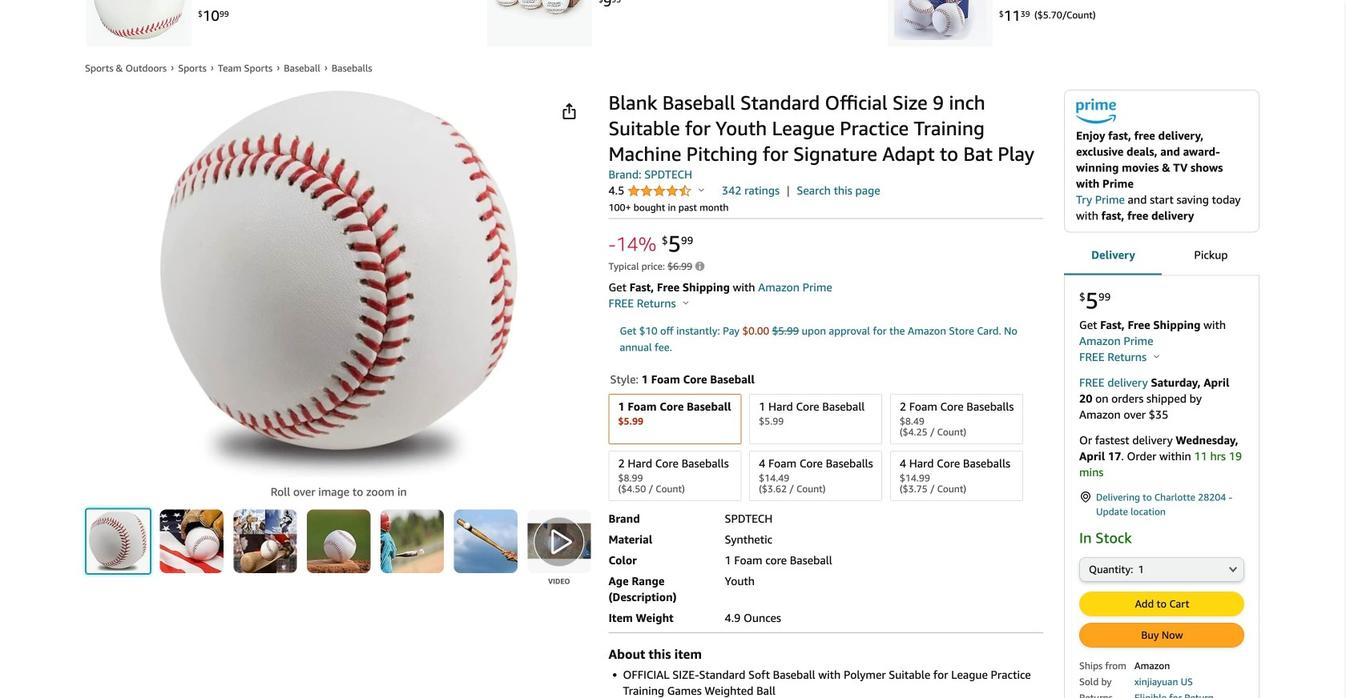 Task type: describe. For each thing, give the bounding box(es) containing it.
0 horizontal spatial popover image
[[683, 301, 689, 305]]

amazon prime logo image
[[1077, 99, 1117, 128]]

dropdown image
[[1230, 567, 1238, 573]]

jiobolion baseballs standard size leather covered unmarked suitable for training and practice hard sphere for american league image
[[894, 0, 987, 40]]



Task type: vqa. For each thing, say whether or not it's contained in the screenshot.
Add to List link in the right bottom of the page
no



Task type: locate. For each thing, give the bounding box(es) containing it.
option group
[[604, 391, 1044, 505]]

1 vertical spatial popover image
[[683, 301, 689, 305]]

rawlings | official league recreational use practice baseballs | olb3 | youth/8u | 3 count image
[[494, 0, 586, 40]]

premium quality blank leather baseball | unmarked, regulation size & weight | ideal for autographs, arts & crafts, souvenirs, image
[[93, 0, 185, 40]]

2 vertical spatial popover image
[[1154, 355, 1160, 359]]

blank baseball standard official size 9 inch suitable for youth league practice training machine pitching for signature adapt to bat play image
[[159, 90, 519, 478]]

None submit
[[87, 510, 150, 574], [160, 510, 224, 574], [234, 510, 297, 574], [307, 510, 371, 574], [381, 510, 444, 574], [454, 510, 518, 574], [528, 510, 591, 574], [1081, 593, 1244, 616], [1081, 624, 1244, 648], [87, 510, 150, 574], [160, 510, 224, 574], [234, 510, 297, 574], [307, 510, 371, 574], [381, 510, 444, 574], [454, 510, 518, 574], [528, 510, 591, 574], [1081, 593, 1244, 616], [1081, 624, 1244, 648]]

tab list
[[1064, 235, 1260, 277]]

1 horizontal spatial popover image
[[699, 188, 705, 192]]

list
[[72, 0, 1275, 46]]

0 vertical spatial popover image
[[699, 188, 705, 192]]

2 horizontal spatial popover image
[[1154, 355, 1160, 359]]

popover image
[[699, 188, 705, 192], [683, 301, 689, 305], [1154, 355, 1160, 359]]

learn more about amazon pricing and savings image
[[695, 262, 705, 273]]



